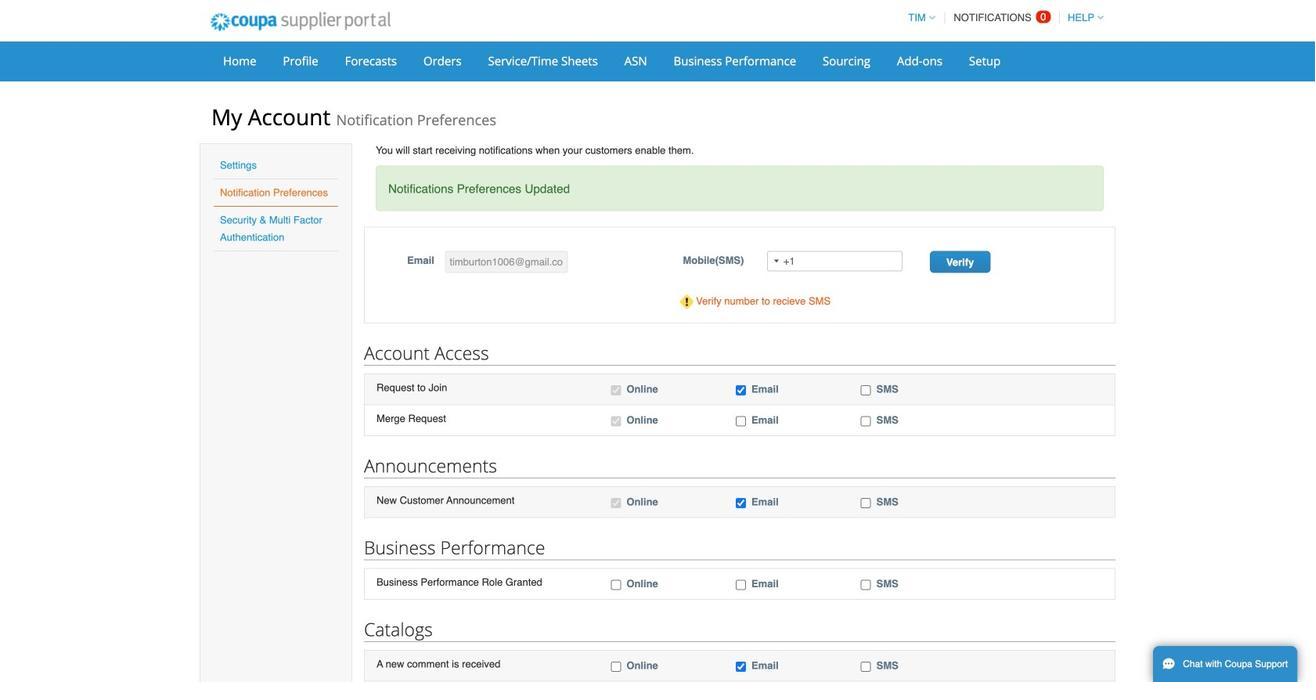Task type: locate. For each thing, give the bounding box(es) containing it.
None checkbox
[[611, 385, 621, 395], [736, 385, 746, 395], [861, 385, 872, 395], [736, 416, 746, 426], [861, 662, 872, 672], [611, 385, 621, 395], [736, 385, 746, 395], [861, 385, 872, 395], [736, 416, 746, 426], [861, 662, 872, 672]]

None checkbox
[[611, 416, 621, 426], [861, 416, 872, 426], [611, 498, 621, 508], [736, 498, 746, 508], [861, 498, 872, 508], [611, 580, 621, 590], [736, 580, 746, 590], [861, 580, 872, 590], [611, 662, 621, 672], [736, 662, 746, 672], [611, 416, 621, 426], [861, 416, 872, 426], [611, 498, 621, 508], [736, 498, 746, 508], [861, 498, 872, 508], [611, 580, 621, 590], [736, 580, 746, 590], [861, 580, 872, 590], [611, 662, 621, 672], [736, 662, 746, 672]]

+1 201-555-0123 text field
[[767, 251, 903, 271]]

Telephone country code field
[[768, 252, 784, 270]]

navigation
[[902, 2, 1104, 33]]

None text field
[[445, 251, 568, 273]]



Task type: vqa. For each thing, say whether or not it's contained in the screenshot.
We
no



Task type: describe. For each thing, give the bounding box(es) containing it.
coupa supplier portal image
[[200, 2, 402, 42]]

telephone country code image
[[774, 259, 779, 263]]



